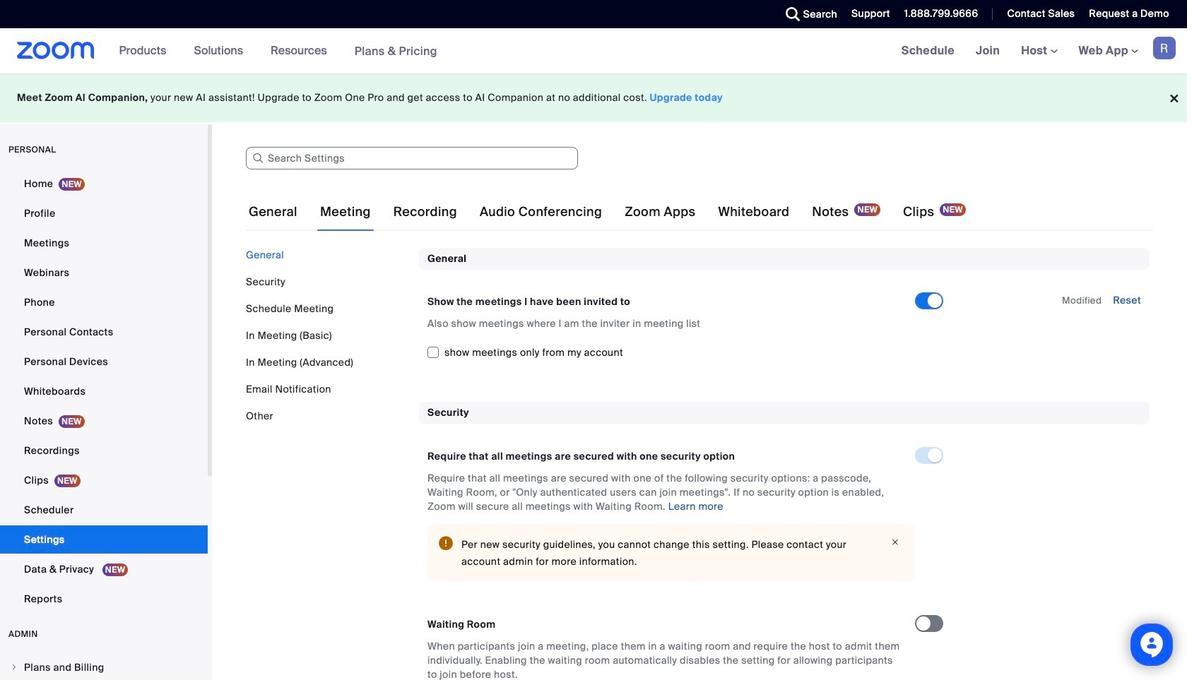 Task type: locate. For each thing, give the bounding box(es) containing it.
close image
[[887, 536, 904, 549]]

menu item
[[0, 655, 208, 681]]

profile picture image
[[1154, 37, 1176, 59]]

alert inside security element
[[428, 525, 915, 582]]

banner
[[0, 28, 1187, 74]]

footer
[[0, 74, 1187, 122]]

tabs of my account settings page tab list
[[246, 192, 969, 232]]

personal menu menu
[[0, 170, 208, 615]]

meetings navigation
[[891, 28, 1187, 74]]

alert
[[428, 525, 915, 582]]

menu bar
[[246, 248, 409, 423]]

right image
[[10, 664, 18, 672]]

security element
[[419, 402, 1150, 681]]



Task type: vqa. For each thing, say whether or not it's contained in the screenshot.
WARNING icon at the left
yes



Task type: describe. For each thing, give the bounding box(es) containing it.
zoom logo image
[[17, 42, 94, 59]]

warning image
[[439, 536, 453, 550]]

Search Settings text field
[[246, 147, 578, 170]]

general element
[[419, 248, 1150, 380]]

product information navigation
[[109, 28, 448, 74]]



